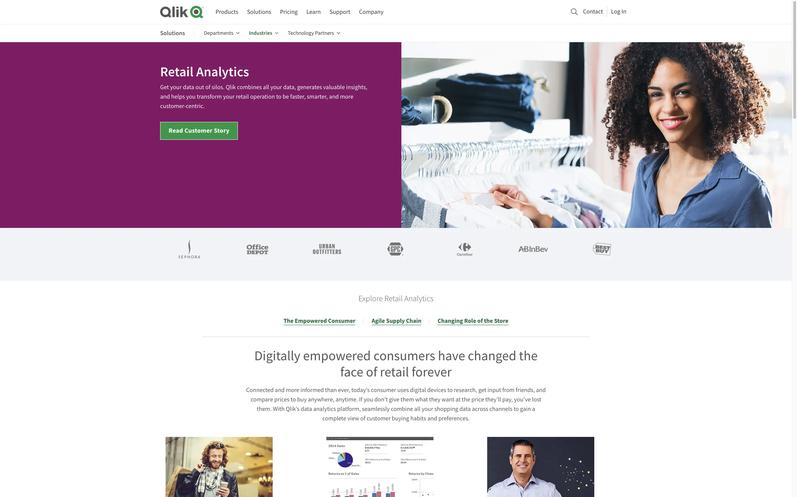 Task type: describe. For each thing, give the bounding box(es) containing it.
connected
[[246, 387, 274, 395]]

if
[[359, 396, 363, 404]]

the inside the connected and more informed than ever, today's consumer uses digital devices to research, get input from friends, and compare prices to buy anywhere, anytime. if you don't give them what they want at the price they'll pay, you've lost them. with qlik's data analytics platform, seamlessly combine all your shopping data across channels to gain a complete view of customer buying habits and preferences.
[[462, 396, 471, 404]]

your inside the connected and more informed than ever, today's consumer uses digital devices to research, get input from friends, and compare prices to buy anywhere, anytime. if you don't give them what they want at the price they'll pay, you've lost them. with qlik's data analytics platform, seamlessly combine all your shopping data across channels to gain a complete view of customer buying habits and preferences.
[[422, 406, 434, 413]]

empowered
[[303, 348, 371, 365]]

and down valuable
[[329, 93, 339, 101]]

channels
[[490, 406, 513, 413]]

research,
[[454, 387, 478, 395]]

face
[[341, 364, 364, 381]]

have
[[438, 348, 466, 365]]

office depot logo image
[[229, 236, 287, 262]]

retail analytics get your data out of silos. qlik combines all your data, generates valuable insights, and helps you transform your retail operation to be faster, smarter, and more customer-centric.
[[160, 63, 368, 110]]

than
[[325, 387, 337, 395]]

contact link
[[584, 6, 604, 17]]

consumer
[[371, 387, 397, 395]]

support link
[[330, 6, 351, 18]]

your up helps
[[170, 84, 182, 91]]

be
[[283, 93, 289, 101]]

to up the want
[[448, 387, 453, 395]]

industries link
[[249, 25, 279, 41]]

more inside the connected and more informed than ever, today's consumer uses digital devices to research, get input from friends, and compare prices to buy anywhere, anytime. if you don't give them what they want at the price they'll pay, you've lost them. with qlik's data analytics platform, seamlessly combine all your shopping data across channels to gain a complete view of customer buying habits and preferences.
[[286, 387, 300, 395]]

consumers
[[374, 348, 436, 365]]

more inside retail analytics get your data out of silos. qlik combines all your data, generates valuable insights, and helps you transform your retail operation to be faster, smarter, and more customer-centric.
[[340, 93, 354, 101]]

buy
[[297, 396, 307, 404]]

pricing
[[280, 8, 298, 16]]

forever
[[412, 364, 452, 381]]

with
[[273, 406, 285, 413]]

a
[[533, 406, 536, 413]]

of inside "digitally empowered consumers have changed the face of retail forever"
[[366, 364, 378, 381]]

and down get in the left of the page
[[160, 93, 170, 101]]

what
[[416, 396, 428, 404]]

solutions for solutions link
[[247, 8, 271, 16]]

them
[[401, 396, 414, 404]]

to left buy
[[291, 396, 296, 404]]

data inside retail analytics get your data out of silos. qlik combines all your data, generates valuable insights, and helps you transform your retail operation to be faster, smarter, and more customer-centric.
[[183, 84, 194, 91]]

products
[[216, 8, 239, 16]]

read customer story link
[[160, 122, 238, 140]]

of inside the connected and more informed than ever, today's consumer uses digital devices to research, get input from friends, and compare prices to buy anywhere, anytime. if you don't give them what they want at the price they'll pay, you've lost them. with qlik's data analytics platform, seamlessly combine all your shopping data across channels to gain a complete view of customer buying habits and preferences.
[[361, 415, 366, 423]]

compare
[[251, 396, 273, 404]]

story
[[214, 127, 230, 135]]

at
[[456, 396, 461, 404]]

customer-
[[160, 103, 186, 110]]

your left data,
[[271, 84, 282, 91]]

pricing link
[[280, 6, 298, 18]]

across
[[472, 406, 489, 413]]

to left gain
[[514, 406, 519, 413]]

all inside the connected and more informed than ever, today's consumer uses digital devices to research, get input from friends, and compare prices to buy anywhere, anytime. if you don't give them what they want at the price they'll pay, you've lost them. with qlik's data analytics platform, seamlessly combine all your shopping data across channels to gain a complete view of customer buying habits and preferences.
[[415, 406, 421, 413]]

view
[[348, 415, 360, 423]]

seamlessly
[[362, 406, 390, 413]]

uses
[[398, 387, 409, 395]]

complete
[[323, 415, 347, 423]]

connected and more informed than ever, today's consumer uses digital devices to research, get input from friends, and compare prices to buy anywhere, anytime. if you don't give them what they want at the price they'll pay, you've lost them. with qlik's data analytics platform, seamlessly combine all your shopping data across channels to gain a complete view of customer buying habits and preferences.
[[246, 387, 546, 423]]

technology partners
[[288, 30, 334, 37]]

and up lost
[[537, 387, 546, 395]]

in
[[622, 8, 627, 15]]

agile supply chain
[[372, 317, 422, 325]]

and up prices
[[275, 387, 285, 395]]

menu bar inside qlik main element
[[216, 6, 384, 18]]

support
[[330, 8, 351, 16]]

log in
[[612, 8, 627, 15]]

agile supply chain link
[[372, 317, 422, 326]]

prices
[[275, 396, 290, 404]]

helps
[[171, 93, 185, 101]]

retail inside retail analytics get your data out of silos. qlik combines all your data, generates valuable insights, and helps you transform your retail operation to be faster, smarter, and more customer-centric.
[[160, 63, 194, 81]]

faster,
[[290, 93, 306, 101]]

operation
[[250, 93, 275, 101]]

analytics inside retail analytics get your data out of silos. qlik combines all your data, generates valuable insights, and helps you transform your retail operation to be faster, smarter, and more customer-centric.
[[196, 63, 249, 81]]

qlik main element
[[216, 6, 633, 18]]

customer
[[185, 127, 213, 135]]

qlik
[[226, 84, 236, 91]]

the inside "digitally empowered consumers have changed the face of retail forever"
[[520, 348, 538, 365]]

go to the home page. image
[[160, 5, 204, 19]]

the empowered consumer
[[284, 317, 356, 325]]

carrefour logo image
[[436, 236, 494, 262]]

you inside the connected and more informed than ever, today's consumer uses digital devices to research, get input from friends, and compare prices to buy anywhere, anytime. if you don't give them what they want at the price they'll pay, you've lost them. with qlik's data analytics platform, seamlessly combine all your shopping data across channels to gain a complete view of customer buying habits and preferences.
[[364, 396, 374, 404]]

qlik's
[[286, 406, 300, 413]]

learn
[[307, 8, 321, 16]]

platform,
[[338, 406, 361, 413]]

retail inside retail analytics get your data out of silos. qlik combines all your data, generates valuable insights, and helps you transform your retail operation to be faster, smarter, and more customer-centric.
[[236, 93, 249, 101]]

price
[[472, 396, 485, 404]]

generates
[[298, 84, 322, 91]]

get
[[479, 387, 487, 395]]

2 horizontal spatial data
[[460, 406, 471, 413]]

combines
[[237, 84, 262, 91]]

digital
[[410, 387, 426, 395]]

from
[[503, 387, 515, 395]]



Task type: vqa. For each thing, say whether or not it's contained in the screenshot.
"Login" image
no



Task type: locate. For each thing, give the bounding box(es) containing it.
departments
[[204, 30, 234, 37]]

want
[[442, 396, 455, 404]]

digitally
[[255, 348, 301, 365]]

all up habits at right
[[415, 406, 421, 413]]

technology
[[288, 30, 314, 37]]

combine
[[391, 406, 413, 413]]

1 horizontal spatial solutions
[[247, 8, 271, 16]]

habits
[[411, 415, 427, 423]]

1 horizontal spatial more
[[340, 93, 354, 101]]

company
[[359, 8, 384, 16]]

abinbev logo image
[[505, 236, 563, 262]]

analytics
[[314, 406, 336, 413]]

0 vertical spatial solutions
[[247, 8, 271, 16]]

menu bar
[[216, 6, 384, 18]]

chain
[[407, 317, 422, 325]]

solutions inside menu bar
[[160, 29, 185, 37]]

best buy logo image
[[574, 236, 632, 262]]

retail up get in the left of the page
[[160, 63, 194, 81]]

company link
[[359, 6, 384, 18]]

1 horizontal spatial retail
[[380, 364, 409, 381]]

2 vertical spatial the
[[462, 396, 471, 404]]

shopping
[[435, 406, 459, 413]]

0 horizontal spatial the
[[462, 396, 471, 404]]

solutions menu bar
[[160, 25, 350, 41]]

data
[[183, 84, 194, 91], [301, 406, 312, 413], [460, 406, 471, 413]]

devices
[[428, 387, 447, 395]]

0 horizontal spatial analytics
[[196, 63, 249, 81]]

changing role of the store
[[438, 317, 509, 325]]

data down buy
[[301, 406, 312, 413]]

more
[[340, 93, 354, 101], [286, 387, 300, 395]]

digitally empowered consumers have changed the face of retail forever
[[255, 348, 538, 381]]

0 horizontal spatial more
[[286, 387, 300, 395]]

they
[[430, 396, 441, 404]]

products link
[[216, 6, 239, 18]]

1 horizontal spatial you
[[364, 396, 374, 404]]

0 vertical spatial all
[[263, 84, 269, 91]]

gpc logo image
[[367, 236, 425, 262]]

retail
[[236, 93, 249, 101], [380, 364, 409, 381]]

more down insights,
[[340, 93, 354, 101]]

of right out
[[206, 84, 211, 91]]

your down qlik
[[223, 93, 235, 101]]

to
[[276, 93, 282, 101], [448, 387, 453, 395], [291, 396, 296, 404], [514, 406, 519, 413]]

solutions down go to the home page. image
[[160, 29, 185, 37]]

1 horizontal spatial the
[[484, 317, 493, 325]]

anytime.
[[336, 396, 358, 404]]

analytics
[[196, 63, 249, 81], [405, 294, 434, 304]]

of right face
[[366, 364, 378, 381]]

the
[[284, 317, 294, 325]]

you right if
[[364, 396, 374, 404]]

empowered
[[295, 317, 327, 325]]

technology partners link
[[288, 25, 340, 41]]

read customer story
[[169, 127, 230, 135]]

to left be
[[276, 93, 282, 101]]

you've
[[515, 396, 531, 404]]

1 vertical spatial solutions
[[160, 29, 185, 37]]

1 vertical spatial the
[[520, 348, 538, 365]]

buying
[[392, 415, 410, 423]]

the
[[484, 317, 493, 325], [520, 348, 538, 365], [462, 396, 471, 404]]

retail down combines
[[236, 93, 249, 101]]

of inside retail analytics get your data out of silos. qlik combines all your data, generates valuable insights, and helps you transform your retail operation to be faster, smarter, and more customer-centric.
[[206, 84, 211, 91]]

agile
[[372, 317, 385, 325]]

don't
[[375, 396, 388, 404]]

solutions for the solutions menu bar at the top left of the page
[[160, 29, 185, 37]]

data down at in the right of the page
[[460, 406, 471, 413]]

store
[[495, 317, 509, 325]]

get
[[160, 84, 169, 91]]

0 horizontal spatial data
[[183, 84, 194, 91]]

retail
[[160, 63, 194, 81], [385, 294, 403, 304]]

silos.
[[212, 84, 225, 91]]

1 horizontal spatial all
[[415, 406, 421, 413]]

to inside retail analytics get your data out of silos. qlik combines all your data, generates valuable insights, and helps you transform your retail operation to be faster, smarter, and more customer-centric.
[[276, 93, 282, 101]]

0 vertical spatial the
[[484, 317, 493, 325]]

retail up supply
[[385, 294, 403, 304]]

you inside retail analytics get your data out of silos. qlik combines all your data, generates valuable insights, and helps you transform your retail operation to be faster, smarter, and more customer-centric.
[[186, 93, 196, 101]]

contact
[[584, 8, 604, 15]]

pay,
[[503, 396, 513, 404]]

the empowered consumer link
[[284, 317, 356, 326]]

solutions up industries
[[247, 8, 271, 16]]

analytics up silos.
[[196, 63, 249, 81]]

0 horizontal spatial solutions
[[160, 29, 185, 37]]

log
[[612, 8, 621, 15]]

of right view
[[361, 415, 366, 423]]

gain
[[521, 406, 531, 413]]

0 vertical spatial you
[[186, 93, 196, 101]]

the inside changing role of the store link
[[484, 317, 493, 325]]

more up buy
[[286, 387, 300, 395]]

valuable
[[324, 84, 345, 91]]

1 vertical spatial analytics
[[405, 294, 434, 304]]

learn link
[[307, 6, 321, 18]]

analytics up chain
[[405, 294, 434, 304]]

changing role of the store link
[[438, 317, 509, 326]]

read
[[169, 127, 183, 135]]

retail inside "digitally empowered consumers have changed the face of retail forever"
[[380, 364, 409, 381]]

0 vertical spatial retail
[[160, 63, 194, 81]]

log in link
[[612, 6, 627, 17]]

solutions
[[247, 8, 271, 16], [160, 29, 185, 37]]

informed
[[301, 387, 324, 395]]

retail up the uses
[[380, 364, 409, 381]]

of
[[206, 84, 211, 91], [478, 317, 483, 325], [366, 364, 378, 381], [361, 415, 366, 423]]

menu bar containing products
[[216, 6, 384, 18]]

1 vertical spatial all
[[415, 406, 421, 413]]

1 vertical spatial retail
[[385, 294, 403, 304]]

1 vertical spatial you
[[364, 396, 374, 404]]

explore retail analytics
[[359, 294, 434, 304]]

changing
[[438, 317, 463, 325]]

1 horizontal spatial data
[[301, 406, 312, 413]]

0 vertical spatial more
[[340, 93, 354, 101]]

data,
[[283, 84, 296, 91]]

data left out
[[183, 84, 194, 91]]

and right habits at right
[[428, 415, 438, 423]]

lost
[[533, 396, 542, 404]]

changed
[[468, 348, 517, 365]]

urban outfitters logo image
[[298, 236, 356, 262]]

solutions inside qlik main element
[[247, 8, 271, 16]]

sephora logo image
[[160, 236, 218, 262]]

0 horizontal spatial retail
[[236, 93, 249, 101]]

of right role
[[478, 317, 483, 325]]

all inside retail analytics get your data out of silos. qlik combines all your data, generates valuable insights, and helps you transform your retail operation to be faster, smarter, and more customer-centric.
[[263, 84, 269, 91]]

1 horizontal spatial retail
[[385, 294, 403, 304]]

and
[[160, 93, 170, 101], [329, 93, 339, 101], [275, 387, 285, 395], [537, 387, 546, 395], [428, 415, 438, 423]]

give
[[389, 396, 400, 404]]

industries
[[249, 29, 273, 37]]

all
[[263, 84, 269, 91], [415, 406, 421, 413]]

your down the "what"
[[422, 406, 434, 413]]

all up 'operation'
[[263, 84, 269, 91]]

you
[[186, 93, 196, 101], [364, 396, 374, 404]]

1 vertical spatial retail
[[380, 364, 409, 381]]

2 horizontal spatial the
[[520, 348, 538, 365]]

customer
[[367, 415, 391, 423]]

0 vertical spatial retail
[[236, 93, 249, 101]]

input
[[488, 387, 502, 395]]

partners
[[315, 30, 334, 37]]

0 horizontal spatial all
[[263, 84, 269, 91]]

role
[[465, 317, 477, 325]]

0 vertical spatial analytics
[[196, 63, 249, 81]]

0 horizontal spatial you
[[186, 93, 196, 101]]

transform
[[197, 93, 222, 101]]

1 horizontal spatial analytics
[[405, 294, 434, 304]]

insights,
[[346, 84, 368, 91]]

departments link
[[204, 25, 240, 41]]

supply
[[387, 317, 405, 325]]

you up centric.
[[186, 93, 196, 101]]

1 vertical spatial more
[[286, 387, 300, 395]]

friends,
[[516, 387, 535, 395]]

they'll
[[486, 396, 502, 404]]

0 horizontal spatial retail
[[160, 63, 194, 81]]

out
[[196, 84, 204, 91]]

preferences.
[[439, 415, 470, 423]]

consumer
[[328, 317, 356, 325]]

ever,
[[338, 387, 351, 395]]



